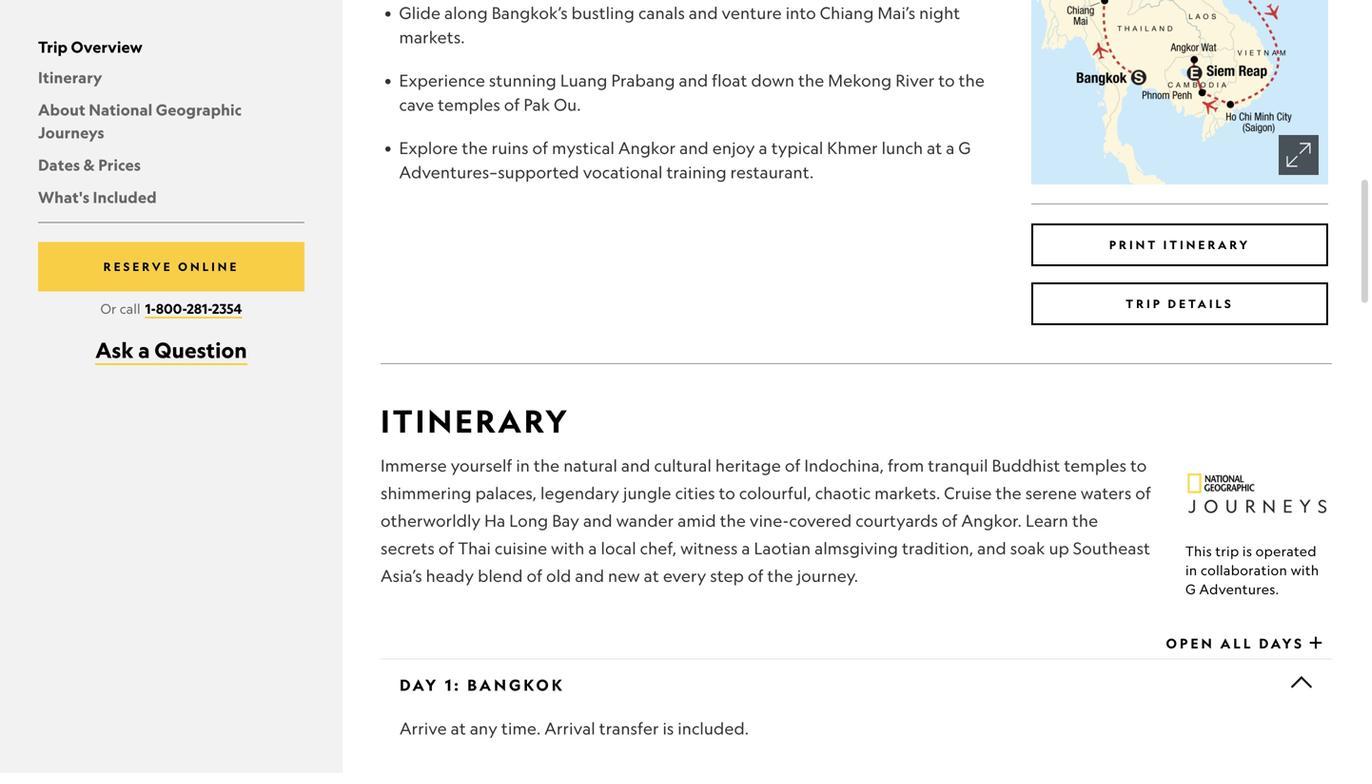 Task type: vqa. For each thing, say whether or not it's contained in the screenshot.
first highlight:
no



Task type: locate. For each thing, give the bounding box(es) containing it.
thai
[[458, 539, 491, 559]]

included
[[93, 187, 157, 207]]

1 horizontal spatial to
[[939, 70, 955, 90]]

all
[[1221, 636, 1254, 653]]

is right 'transfer'
[[663, 719, 674, 739]]

vine-
[[750, 511, 790, 531]]

angkor
[[619, 138, 676, 158]]

0 vertical spatial temples
[[438, 95, 501, 115]]

and left the float
[[679, 70, 709, 90]]

1 horizontal spatial temples
[[1065, 456, 1127, 476]]

1 horizontal spatial trip
[[1126, 297, 1163, 311]]

2 vertical spatial itinerary
[[381, 402, 570, 441]]

a right ask at left
[[138, 337, 150, 364]]

soak
[[1011, 539, 1046, 559]]

1 horizontal spatial in
[[1186, 562, 1198, 579]]

heady
[[426, 566, 474, 586]]

with down bay
[[551, 539, 585, 559]]

itinerary up details
[[1164, 238, 1251, 252]]

pak
[[524, 95, 550, 115]]

2 horizontal spatial itinerary
[[1164, 238, 1251, 252]]

itinerary up yourself
[[381, 402, 570, 441]]

the right river
[[959, 70, 985, 90]]

0 horizontal spatial with
[[551, 539, 585, 559]]

temples
[[438, 95, 501, 115], [1065, 456, 1127, 476]]

0 horizontal spatial g
[[959, 138, 972, 158]]

covered
[[790, 511, 852, 531]]

the up angkor.
[[996, 484, 1022, 504]]

dates & prices
[[38, 155, 141, 175]]

of inside the experience stunning luang prabang and float down the mekong river to the cave temples of pak ou.
[[504, 95, 520, 115]]

at inside explore the ruins of mystical angkor and enjoy a typical khmer lunch at a g adventures–supported vocational training restaurant.
[[927, 138, 943, 158]]

into
[[786, 3, 817, 23]]

mystical
[[552, 138, 615, 158]]

cultural
[[655, 456, 712, 476]]

this
[[1186, 543, 1213, 560]]

is
[[1243, 543, 1253, 560], [663, 719, 674, 739]]

markets. down from
[[875, 484, 941, 504]]

of left pak
[[504, 95, 520, 115]]

of inside explore the ruins of mystical angkor and enjoy a typical khmer lunch at a g adventures–supported vocational training restaurant.
[[533, 138, 548, 158]]

1 horizontal spatial markets.
[[875, 484, 941, 504]]

0 horizontal spatial itinerary
[[38, 68, 102, 87]]

the down waters
[[1073, 511, 1099, 531]]

0 vertical spatial g
[[959, 138, 972, 158]]

and inside the experience stunning luang prabang and float down the mekong river to the cave temples of pak ou.
[[679, 70, 709, 90]]

explore
[[399, 138, 458, 158]]

2 vertical spatial to
[[719, 484, 736, 504]]

0 vertical spatial in
[[516, 456, 530, 476]]

g right lunch
[[959, 138, 972, 158]]

1 vertical spatial temples
[[1065, 456, 1127, 476]]

1 vertical spatial in
[[1186, 562, 1198, 579]]

what's included
[[38, 187, 157, 207]]

in inside immerse yourself in the natural and cultural heritage of indochina, from tranquil buddhist temples to shimmering palaces, legendary jungle cities to colourful, chaotic markets. cruise the serene waters of otherworldly ha long bay and wander amid the vine-covered courtyards of angkor. learn the secrets of thai cuisine with a local chef, witness a laotian almsgiving tradition, and soak up southeast asia's heady blend of old and new at every step of the journey.
[[516, 456, 530, 476]]

0 horizontal spatial at
[[451, 719, 466, 739]]

2 horizontal spatial at
[[927, 138, 943, 158]]

learn
[[1026, 511, 1069, 531]]

itinerary inside print itinerary link
[[1164, 238, 1251, 252]]

day
[[400, 676, 439, 695]]

bay
[[552, 511, 580, 531]]

and inside glide along bangkok's bustling canals and venture into chiang mai's night markets.
[[689, 3, 718, 23]]

cities
[[676, 484, 716, 504]]

glide along bangkok's bustling canals and venture into chiang mai's night markets.
[[399, 3, 961, 47]]

chaotic
[[816, 484, 871, 504]]

venture
[[722, 3, 782, 23]]

new
[[608, 566, 640, 586]]

itinerary up "about"
[[38, 68, 102, 87]]

is inside this trip is operated in collaboration with g adventures.
[[1243, 543, 1253, 560]]

explore the ruins of mystical angkor and enjoy a typical khmer lunch at a g adventures–supported vocational training restaurant.
[[399, 138, 972, 182]]

is up collaboration
[[1243, 543, 1253, 560]]

the
[[799, 70, 825, 90], [959, 70, 985, 90], [462, 138, 488, 158], [534, 456, 560, 476], [996, 484, 1022, 504], [720, 511, 746, 531], [1073, 511, 1099, 531], [768, 566, 794, 586]]

print itinerary link
[[1032, 224, 1329, 267]]

dates
[[38, 155, 80, 175]]

days
[[1260, 636, 1305, 653]]

national
[[89, 100, 153, 119]]

1 horizontal spatial with
[[1291, 562, 1320, 579]]

trip
[[1216, 543, 1240, 560]]

witness
[[681, 539, 738, 559]]

0 vertical spatial at
[[927, 138, 943, 158]]

a up step
[[742, 539, 751, 559]]

temples down the experience at the top
[[438, 95, 501, 115]]

a inside button
[[138, 337, 150, 364]]

0 horizontal spatial markets.
[[399, 27, 465, 47]]

trip
[[38, 37, 68, 57], [1126, 297, 1163, 311]]

cuisine
[[495, 539, 548, 559]]

itinerary
[[38, 68, 102, 87], [1164, 238, 1251, 252], [381, 402, 570, 441]]

along
[[445, 3, 488, 23]]

2 vertical spatial at
[[451, 719, 466, 739]]

at left any
[[451, 719, 466, 739]]

small use journeys logo.png image
[[1186, 452, 1329, 533]]

to up waters
[[1131, 456, 1148, 476]]

markets. inside glide along bangkok's bustling canals and venture into chiang mai's night markets.
[[399, 27, 465, 47]]

0 horizontal spatial temples
[[438, 95, 501, 115]]

tradition,
[[902, 539, 974, 559]]

waters
[[1081, 484, 1132, 504]]

reserve
[[103, 260, 173, 274]]

0 vertical spatial is
[[1243, 543, 1253, 560]]

and right bay
[[584, 511, 613, 531]]

to right cities
[[719, 484, 736, 504]]

of right waters
[[1136, 484, 1152, 504]]

the up the adventures–supported
[[462, 138, 488, 158]]

1-
[[145, 300, 156, 317]]

cave
[[399, 95, 434, 115]]

1 vertical spatial itinerary
[[1164, 238, 1251, 252]]

natural
[[564, 456, 618, 476]]

to inside the experience stunning luang prabang and float down the mekong river to the cave temples of pak ou.
[[939, 70, 955, 90]]

0 horizontal spatial in
[[516, 456, 530, 476]]

a left local in the bottom of the page
[[589, 539, 597, 559]]

itinerary link
[[38, 68, 102, 87]]

0 vertical spatial markets.
[[399, 27, 465, 47]]

and up training
[[680, 138, 709, 158]]

g down this at the right of the page
[[1186, 582, 1197, 598]]

and
[[689, 3, 718, 23], [679, 70, 709, 90], [680, 138, 709, 158], [622, 456, 651, 476], [584, 511, 613, 531], [978, 539, 1007, 559], [575, 566, 605, 586]]

temples inside the experience stunning luang prabang and float down the mekong river to the cave temples of pak ou.
[[438, 95, 501, 115]]

of right ruins
[[533, 138, 548, 158]]

legendary
[[541, 484, 620, 504]]

included.
[[678, 719, 749, 739]]

in down this at the right of the page
[[1186, 562, 1198, 579]]

and down angkor.
[[978, 539, 1007, 559]]

0 vertical spatial itinerary
[[38, 68, 102, 87]]

temples inside immerse yourself in the natural and cultural heritage of indochina, from tranquil buddhist temples to shimmering palaces, legendary jungle cities to colourful, chaotic markets. cruise the serene waters of otherworldly ha long bay and wander amid the vine-covered courtyards of angkor. learn the secrets of thai cuisine with a local chef, witness a laotian almsgiving tradition, and soak up southeast asia's heady blend of old and new at every step of the journey.
[[1065, 456, 1127, 476]]

with down operated on the right bottom of page
[[1291, 562, 1320, 579]]

trip up itinerary "link"
[[38, 37, 68, 57]]

temples up waters
[[1065, 456, 1127, 476]]

trip left details
[[1126, 297, 1163, 311]]

ask a question
[[95, 337, 247, 364]]

markets. inside immerse yourself in the natural and cultural heritage of indochina, from tranquil buddhist temples to shimmering palaces, legendary jungle cities to colourful, chaotic markets. cruise the serene waters of otherworldly ha long bay and wander amid the vine-covered courtyards of angkor. learn the secrets of thai cuisine with a local chef, witness a laotian almsgiving tradition, and soak up southeast asia's heady blend of old and new at every step of the journey.
[[875, 484, 941, 504]]

or call 1-800-281-2354
[[100, 300, 242, 317]]

1 vertical spatial g
[[1186, 582, 1197, 598]]

of right step
[[748, 566, 764, 586]]

to right river
[[939, 70, 955, 90]]

281-
[[187, 300, 212, 317]]

markets.
[[399, 27, 465, 47], [875, 484, 941, 504]]

1 vertical spatial at
[[644, 566, 660, 586]]

and inside explore the ruins of mystical angkor and enjoy a typical khmer lunch at a g adventures–supported vocational training restaurant.
[[680, 138, 709, 158]]

asia's
[[381, 566, 422, 586]]

colourful,
[[740, 484, 812, 504]]

call
[[120, 301, 141, 317]]

1 horizontal spatial at
[[644, 566, 660, 586]]

long
[[510, 511, 549, 531]]

1:
[[445, 676, 462, 695]]

the up 'legendary'
[[534, 456, 560, 476]]

a map featuring the route and destinations for the discover southeast asia trip image
[[1032, 0, 1329, 185]]

1 vertical spatial with
[[1291, 562, 1320, 579]]

up
[[1050, 539, 1070, 559]]

ha
[[485, 511, 506, 531]]

1 vertical spatial markets.
[[875, 484, 941, 504]]

bangkok's
[[492, 3, 568, 23]]

2 horizontal spatial to
[[1131, 456, 1148, 476]]

what's
[[38, 187, 90, 207]]

0 horizontal spatial trip
[[38, 37, 68, 57]]

river
[[896, 70, 935, 90]]

open all days
[[1167, 636, 1305, 653]]

at right lunch
[[927, 138, 943, 158]]

overview
[[71, 37, 143, 57]]

wander
[[616, 511, 674, 531]]

khmer
[[828, 138, 878, 158]]

1 vertical spatial trip
[[1126, 297, 1163, 311]]

and up "jungle"
[[622, 456, 651, 476]]

0 vertical spatial with
[[551, 539, 585, 559]]

and right the canals
[[689, 3, 718, 23]]

0 horizontal spatial is
[[663, 719, 674, 739]]

at right new at bottom
[[644, 566, 660, 586]]

markets. down glide on the top left of the page
[[399, 27, 465, 47]]

0 vertical spatial trip
[[38, 37, 68, 57]]

dates & prices link
[[38, 155, 141, 175]]

0 vertical spatial to
[[939, 70, 955, 90]]

of up tradition,
[[942, 511, 958, 531]]

of up heady
[[439, 539, 455, 559]]

trip overview
[[38, 37, 143, 57]]

in up palaces,
[[516, 456, 530, 476]]

old
[[546, 566, 572, 586]]

g inside explore the ruins of mystical angkor and enjoy a typical khmer lunch at a g adventures–supported vocational training restaurant.
[[959, 138, 972, 158]]

1 horizontal spatial g
[[1186, 582, 1197, 598]]

almsgiving
[[815, 539, 899, 559]]

1 horizontal spatial is
[[1243, 543, 1253, 560]]

trip details
[[1126, 297, 1234, 311]]



Task type: describe. For each thing, give the bounding box(es) containing it.
prabang
[[612, 70, 676, 90]]

question
[[154, 337, 247, 364]]

buddhist
[[992, 456, 1061, 476]]

reserve online link
[[38, 242, 305, 292]]

temples for buddhist
[[1065, 456, 1127, 476]]

experience stunning luang prabang and float down the mekong river to the cave temples of pak ou.
[[399, 70, 985, 115]]

arrival
[[545, 719, 596, 739]]

print
[[1110, 238, 1159, 252]]

hide itinerary info image
[[1291, 672, 1314, 694]]

float
[[712, 70, 748, 90]]

heritage
[[716, 456, 782, 476]]

1 horizontal spatial itinerary
[[381, 402, 570, 441]]

1 vertical spatial to
[[1131, 456, 1148, 476]]

with inside immerse yourself in the natural and cultural heritage of indochina, from tranquil buddhist temples to shimmering palaces, legendary jungle cities to colourful, chaotic markets. cruise the serene waters of otherworldly ha long bay and wander amid the vine-covered courtyards of angkor. learn the secrets of thai cuisine with a local chef, witness a laotian almsgiving tradition, and soak up southeast asia's heady blend of old and new at every step of the journey.
[[551, 539, 585, 559]]

the inside explore the ruins of mystical angkor and enjoy a typical khmer lunch at a g adventures–supported vocational training restaurant.
[[462, 138, 488, 158]]

transfer
[[599, 719, 659, 739]]

g inside this trip is operated in collaboration with g adventures.
[[1186, 582, 1197, 598]]

about national geographic journeys link
[[38, 100, 242, 142]]

geographic
[[156, 100, 242, 119]]

collaboration
[[1201, 562, 1288, 579]]

mekong
[[828, 70, 892, 90]]

journeys
[[38, 123, 104, 142]]

a up restaurant.
[[759, 138, 768, 158]]

typical
[[772, 138, 824, 158]]

southeast
[[1074, 539, 1151, 559]]

adventures.
[[1200, 582, 1280, 598]]

immerse yourself in the natural and cultural heritage of indochina, from tranquil buddhist temples to shimmering palaces, legendary jungle cities to colourful, chaotic markets. cruise the serene waters of otherworldly ha long bay and wander amid the vine-covered courtyards of angkor. learn the secrets of thai cuisine with a local chef, witness a laotian almsgiving tradition, and soak up southeast asia's heady blend of old and new at every step of the journey.
[[381, 456, 1152, 586]]

laotian
[[754, 539, 811, 559]]

immerse
[[381, 456, 447, 476]]

night
[[920, 3, 961, 23]]

2354
[[212, 300, 242, 317]]

adventures–supported
[[399, 162, 580, 182]]

training
[[667, 162, 727, 182]]

fullscreen open icon image
[[1286, 142, 1313, 168]]

step
[[710, 566, 744, 586]]

and right old
[[575, 566, 605, 586]]

what's included link
[[38, 187, 157, 207]]

indochina,
[[805, 456, 884, 476]]

lunch
[[882, 138, 924, 158]]

serene
[[1026, 484, 1078, 504]]

or
[[100, 301, 117, 317]]

arrive at any time. arrival transfer is included.
[[400, 719, 749, 739]]

0 horizontal spatial to
[[719, 484, 736, 504]]

otherworldly
[[381, 511, 481, 531]]

the down laotian
[[768, 566, 794, 586]]

restaurant.
[[731, 162, 814, 182]]

plus icon image
[[1310, 632, 1323, 655]]

every
[[663, 566, 707, 586]]

angkor.
[[962, 511, 1022, 531]]

palaces,
[[476, 484, 537, 504]]

vocational
[[583, 162, 663, 182]]

1-800-281-2354 link
[[145, 300, 242, 319]]

experience
[[399, 70, 485, 90]]

operated
[[1256, 543, 1317, 560]]

the right the down
[[799, 70, 825, 90]]

about national geographic journeys
[[38, 100, 242, 142]]

prices
[[98, 155, 141, 175]]

jungle
[[624, 484, 672, 504]]

&
[[83, 155, 95, 175]]

yourself
[[451, 456, 513, 476]]

blend
[[478, 566, 523, 586]]

reserve online
[[103, 260, 239, 274]]

of up colourful,
[[785, 456, 801, 476]]

temples for cave
[[438, 95, 501, 115]]

glide
[[399, 3, 441, 23]]

day 1: bangkok
[[400, 676, 565, 695]]

details
[[1169, 297, 1234, 311]]

of left old
[[527, 566, 543, 586]]

print itinerary
[[1110, 238, 1251, 252]]

online
[[178, 260, 239, 274]]

ask a question button
[[95, 337, 247, 365]]

a right lunch
[[947, 138, 955, 158]]

with inside this trip is operated in collaboration with g adventures.
[[1291, 562, 1320, 579]]

down
[[752, 70, 795, 90]]

luang
[[561, 70, 608, 90]]

enjoy
[[713, 138, 756, 158]]

ask
[[95, 337, 134, 364]]

the right amid
[[720, 511, 746, 531]]

trip for trip overview
[[38, 37, 68, 57]]

courtyards
[[856, 511, 939, 531]]

from
[[888, 456, 925, 476]]

this trip is operated in collaboration with g adventures.
[[1186, 543, 1320, 598]]

in inside this trip is operated in collaboration with g adventures.
[[1186, 562, 1198, 579]]

800-
[[156, 300, 187, 317]]

at inside immerse yourself in the natural and cultural heritage of indochina, from tranquil buddhist temples to shimmering palaces, legendary jungle cities to colourful, chaotic markets. cruise the serene waters of otherworldly ha long bay and wander amid the vine-covered courtyards of angkor. learn the secrets of thai cuisine with a local chef, witness a laotian almsgiving tradition, and soak up southeast asia's heady blend of old and new at every step of the journey.
[[644, 566, 660, 586]]

tranquil
[[928, 456, 989, 476]]

ou.
[[554, 95, 581, 115]]

trip for trip details
[[1126, 297, 1163, 311]]

chef,
[[640, 539, 677, 559]]

1 vertical spatial is
[[663, 719, 674, 739]]

any
[[470, 719, 498, 739]]

time.
[[502, 719, 541, 739]]

trip details link
[[1032, 283, 1329, 326]]

bustling
[[572, 3, 635, 23]]

cruise
[[945, 484, 992, 504]]

chiang
[[820, 3, 874, 23]]

arrive
[[400, 719, 447, 739]]



